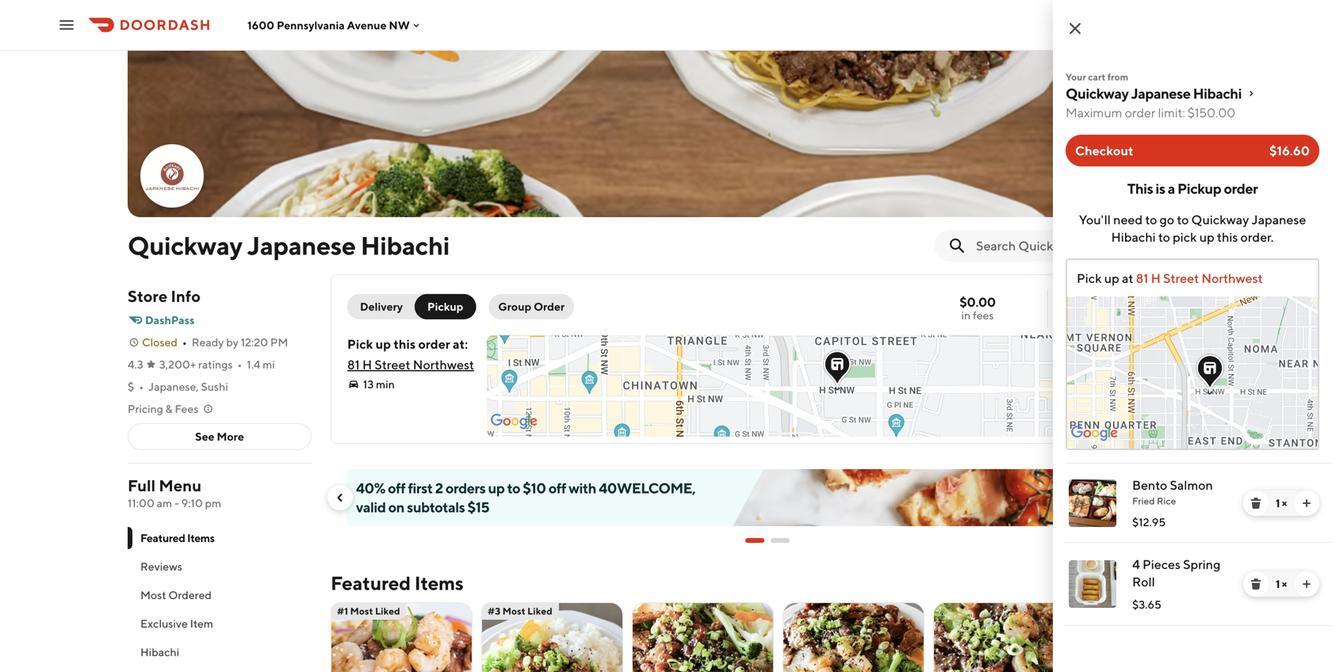 Task type: vqa. For each thing, say whether or not it's contained in the screenshot.
Dessert on the right of the page
no



Task type: describe. For each thing, give the bounding box(es) containing it.
reviews
[[140, 560, 182, 574]]

roll
[[1133, 575, 1156, 590]]

go
[[1160, 212, 1175, 227]]

$3.65
[[1133, 599, 1162, 612]]

hibachi up order methods option group in the left top of the page
[[361, 231, 450, 261]]

featured inside heading
[[331, 572, 411, 595]]

fried
[[1133, 496, 1155, 507]]

on
[[388, 499, 405, 516]]

quickway japanese hibachi link
[[1066, 84, 1320, 103]]

street inside "pick up this order at: 81 h street northwest"
[[375, 357, 411, 372]]

1 × for 4 pieces spring roll
[[1276, 578, 1288, 591]]

checkout
[[1125, 311, 1172, 324]]

3,200+
[[159, 358, 196, 371]]

81 h street northwest link for pick up at
[[1134, 271, 1263, 286]]

ready by 12:20 pm schedule at checkout
[[1065, 293, 1172, 324]]

81 inside "pick up this order at: 81 h street northwest"
[[347, 357, 360, 372]]

orders
[[446, 480, 486, 497]]

2 vertical spatial quickway
[[128, 231, 243, 261]]

0 vertical spatial 81
[[1137, 271, 1149, 286]]

#1 most liked
[[337, 606, 400, 617]]

4.3
[[128, 358, 143, 371]]

pickup inside radio
[[428, 300, 464, 313]]

up inside 40% off first 2 orders up to $10 off with 40welcome, valid on subtotals $15
[[488, 480, 505, 497]]

0 horizontal spatial quickway japanese hibachi
[[128, 231, 450, 261]]

to right go
[[1178, 212, 1189, 227]]

up inside "pick up this order at: 81 h street northwest"
[[376, 337, 391, 352]]

1 horizontal spatial powered by google image
[[1072, 426, 1119, 442]]

delivery
[[360, 300, 403, 313]]

hibachi inside the "you'll need to go to quickway japanese hibachi to pick up this order."
[[1112, 230, 1156, 245]]

11:00
[[128, 497, 155, 510]]

am
[[157, 497, 172, 510]]

ordered
[[168, 589, 212, 602]]

maximum order limit: $150.00
[[1066, 105, 1236, 120]]

$150.00
[[1188, 105, 1236, 120]]

fees
[[175, 403, 199, 416]]

hibachi inside button
[[140, 646, 179, 659]]

map region for the leftmost powered by google image
[[380, 201, 1192, 608]]

store
[[128, 287, 168, 306]]

$10
[[523, 480, 546, 497]]

3,200+ ratings •
[[159, 358, 242, 371]]

#3 most liked button
[[482, 603, 624, 673]]

#1 most liked button
[[331, 603, 473, 673]]

spicy crab & shrimp roll image
[[1085, 603, 1226, 673]]

pennsylvania
[[277, 18, 345, 32]]

Item Search search field
[[977, 237, 1192, 255]]

1 off from the left
[[388, 480, 406, 497]]

13 min
[[363, 378, 395, 391]]

hibachi button
[[128, 639, 312, 667]]

0 horizontal spatial ready
[[192, 336, 224, 349]]

quickway inside 'quickway japanese hibachi' link
[[1066, 85, 1129, 102]]

pick
[[1173, 230, 1198, 245]]

× for 4 pieces spring roll
[[1282, 578, 1288, 591]]

chicken, beef, & shrimp image
[[784, 603, 924, 673]]

most ordered
[[140, 589, 212, 602]]

4 pieces spring roll image
[[1069, 561, 1117, 608]]

group order
[[499, 300, 565, 313]]

0 vertical spatial items
[[187, 532, 215, 545]]

0 vertical spatial h
[[1152, 271, 1161, 286]]

ratings
[[198, 358, 233, 371]]

-
[[174, 497, 179, 510]]

pricing & fees button
[[128, 401, 214, 417]]

4 pieces spring roll
[[1133, 557, 1221, 590]]

order methods option group
[[347, 294, 476, 320]]

$12.95
[[1133, 516, 1166, 529]]

most for #1 most liked
[[350, 606, 373, 617]]

bento salmon image
[[1069, 480, 1117, 528]]

• ready by 12:20 pm
[[182, 336, 288, 349]]

hibachi up $150.00 at the right of page
[[1194, 85, 1242, 102]]

menu
[[159, 477, 202, 495]]

dashpass
[[145, 314, 195, 327]]

checkout
[[1076, 143, 1134, 158]]

2 vertical spatial japanese
[[247, 231, 356, 261]]

previous button of carousel image
[[334, 492, 347, 505]]

2 horizontal spatial order
[[1224, 180, 1258, 197]]

quickway inside the "you'll need to go to quickway japanese hibachi to pick up this order."
[[1192, 212, 1250, 227]]

liked for #3 most liked
[[528, 606, 553, 617]]

featured items heading
[[331, 571, 464, 597]]

exclusive item button
[[128, 610, 312, 639]]

0 horizontal spatial •
[[139, 380, 144, 393]]

group order button
[[489, 294, 574, 320]]

at:
[[453, 337, 468, 352]]

2
[[435, 480, 443, 497]]

beef & shrimp image
[[935, 603, 1075, 673]]

item
[[190, 618, 213, 631]]

1 horizontal spatial featured items
[[331, 572, 464, 595]]

your
[[1066, 71, 1087, 83]]

limit:
[[1159, 105, 1186, 120]]

81 h street northwest link for pick up this order at:
[[347, 357, 474, 372]]

#1
[[337, 606, 348, 617]]

1600 pennsylvania avenue nw button
[[248, 18, 423, 32]]

japanese inside 'quickway japanese hibachi' link
[[1132, 85, 1191, 102]]

is
[[1156, 180, 1166, 197]]

up up ready by 12:20 pm schedule at checkout
[[1105, 271, 1120, 286]]

sushi
[[201, 380, 228, 393]]

0 horizontal spatial by
[[226, 336, 239, 349]]

store info
[[128, 287, 201, 306]]

&
[[166, 403, 173, 416]]

40welcome,
[[599, 480, 696, 497]]

pick up at 81 h street northwest
[[1077, 271, 1263, 286]]

from
[[1108, 71, 1129, 83]]

$16.60
[[1270, 143, 1311, 158]]

1.4 mi
[[247, 358, 275, 371]]

1600
[[248, 18, 275, 32]]

subtotals
[[407, 499, 465, 516]]

bento salmon fried rice
[[1133, 478, 1214, 507]]

1600 pennsylvania avenue nw
[[248, 18, 410, 32]]

#3 most liked
[[488, 606, 553, 617]]

full menu 11:00 am - 9:10 pm
[[128, 477, 221, 510]]

schedule
[[1065, 311, 1111, 324]]

exclusive item
[[140, 618, 213, 631]]

0 horizontal spatial 12:20
[[241, 336, 268, 349]]

you'll
[[1079, 212, 1111, 227]]

spring
[[1184, 557, 1221, 572]]

0 vertical spatial at
[[1122, 271, 1134, 286]]

chicken & shrimp image
[[332, 603, 472, 673]]

× for bento salmon
[[1282, 497, 1288, 510]]

order.
[[1241, 230, 1274, 245]]

13
[[363, 378, 374, 391]]

$15
[[468, 499, 490, 516]]

add one to cart image
[[1301, 497, 1314, 510]]

by inside ready by 12:20 pm schedule at checkout
[[1103, 293, 1117, 308]]

reviews button
[[128, 553, 312, 581]]

nw
[[389, 18, 410, 32]]

this
[[1128, 180, 1154, 197]]



Task type: locate. For each thing, give the bounding box(es) containing it.
see more
[[195, 430, 244, 443]]

up right pick
[[1200, 230, 1215, 245]]

order
[[1125, 105, 1156, 120], [1224, 180, 1258, 197], [418, 337, 450, 352]]

$ • japanese, sushi
[[128, 380, 228, 393]]

1 vertical spatial featured items
[[331, 572, 464, 595]]

0 vertical spatial 1
[[1276, 497, 1280, 510]]

1 horizontal spatial h
[[1152, 271, 1161, 286]]

select promotional banner element
[[746, 527, 790, 555]]

hibachi down need
[[1112, 230, 1156, 245]]

4
[[1133, 557, 1141, 572]]

list containing bento salmon
[[1054, 463, 1333, 627]]

Pickup radio
[[415, 294, 476, 320]]

hibachi down exclusive
[[140, 646, 179, 659]]

1 vertical spatial ready
[[192, 336, 224, 349]]

1 vertical spatial 81 h street northwest link
[[347, 357, 474, 372]]

0 horizontal spatial pick
[[347, 337, 373, 352]]

1 horizontal spatial items
[[415, 572, 464, 595]]

this
[[1218, 230, 1239, 245], [394, 337, 416, 352]]

off up the on
[[388, 480, 406, 497]]

0 horizontal spatial 81
[[347, 357, 360, 372]]

featured
[[140, 532, 185, 545], [331, 572, 411, 595]]

add one to cart image
[[1301, 578, 1314, 591]]

quickway japanese hibachi image
[[128, 51, 1205, 217], [142, 146, 202, 206]]

ready
[[1066, 293, 1101, 308], [192, 336, 224, 349]]

0 horizontal spatial liked
[[375, 606, 400, 617]]

40%
[[356, 480, 385, 497]]

1 right remove item from cart image
[[1276, 497, 1280, 510]]

2 off from the left
[[549, 480, 566, 497]]

by up ratings
[[226, 336, 239, 349]]

0 horizontal spatial most
[[140, 589, 166, 602]]

pickup up at:
[[428, 300, 464, 313]]

pickup
[[1178, 180, 1222, 197], [428, 300, 464, 313]]

1 vertical spatial by
[[226, 336, 239, 349]]

liked
[[375, 606, 400, 617], [528, 606, 553, 617]]

featured up reviews
[[140, 532, 185, 545]]

most right #3
[[503, 606, 526, 617]]

0 vertical spatial quickway japanese hibachi
[[1066, 85, 1242, 102]]

• right $
[[139, 380, 144, 393]]

this inside the "you'll need to go to quickway japanese hibachi to pick up this order."
[[1218, 230, 1239, 245]]

1 horizontal spatial featured
[[331, 572, 411, 595]]

1 horizontal spatial liked
[[528, 606, 553, 617]]

1 1 from the top
[[1276, 497, 1280, 510]]

items up #1 most liked button
[[415, 572, 464, 595]]

1 vertical spatial 12:20
[[241, 336, 268, 349]]

1 horizontal spatial by
[[1103, 293, 1117, 308]]

at
[[1122, 271, 1134, 286], [1113, 311, 1123, 324]]

quickway
[[1066, 85, 1129, 102], [1192, 212, 1250, 227], [128, 231, 243, 261]]

0 horizontal spatial order
[[418, 337, 450, 352]]

1 horizontal spatial quickway
[[1066, 85, 1129, 102]]

see
[[195, 430, 215, 443]]

by up the "schedule"
[[1103, 293, 1117, 308]]

0 horizontal spatial pm
[[270, 336, 288, 349]]

#3
[[488, 606, 501, 617]]

close image
[[1066, 19, 1085, 38]]

0 vertical spatial •
[[182, 336, 187, 349]]

off
[[388, 480, 406, 497], [549, 480, 566, 497]]

list
[[1054, 463, 1333, 627]]

1 right remove item from cart icon on the bottom right
[[1276, 578, 1280, 591]]

with
[[569, 480, 597, 497]]

by
[[1103, 293, 1117, 308], [226, 336, 239, 349]]

h
[[1152, 271, 1161, 286], [363, 357, 372, 372]]

chicken & beef image
[[633, 603, 773, 673]]

pricing
[[128, 403, 163, 416]]

$
[[128, 380, 134, 393]]

0 vertical spatial 12:20
[[1119, 293, 1150, 308]]

this inside "pick up this order at: 81 h street northwest"
[[394, 337, 416, 352]]

1 horizontal spatial northwest
[[1202, 271, 1263, 286]]

1 × left add one to cart icon at the right of the page
[[1276, 578, 1288, 591]]

1 horizontal spatial off
[[549, 480, 566, 497]]

0 horizontal spatial japanese
[[247, 231, 356, 261]]

order left "limit:"
[[1125, 105, 1156, 120]]

off right $10
[[549, 480, 566, 497]]

81 h street northwest link up "min" at the left bottom
[[347, 357, 474, 372]]

1 vertical spatial •
[[238, 358, 242, 371]]

0 vertical spatial 1 ×
[[1276, 497, 1288, 510]]

1 liked from the left
[[375, 606, 400, 617]]

featured up #1 most liked
[[331, 572, 411, 595]]

1 vertical spatial northwest
[[413, 357, 474, 372]]

most for #3 most liked
[[503, 606, 526, 617]]

pm up mi
[[270, 336, 288, 349]]

street up "min" at the left bottom
[[375, 357, 411, 372]]

2 horizontal spatial •
[[238, 358, 242, 371]]

to down go
[[1159, 230, 1171, 245]]

0 horizontal spatial powered by google image
[[491, 414, 538, 430]]

at right the "schedule"
[[1113, 311, 1123, 324]]

at up ready by 12:20 pm schedule at checkout
[[1122, 271, 1134, 286]]

a
[[1168, 180, 1176, 197]]

h up checkout
[[1152, 271, 1161, 286]]

2 × from the top
[[1282, 578, 1288, 591]]

order inside "pick up this order at: 81 h street northwest"
[[418, 337, 450, 352]]

• left 1.4
[[238, 358, 242, 371]]

order left at:
[[418, 337, 450, 352]]

see more button
[[129, 424, 311, 450]]

1 vertical spatial h
[[363, 357, 372, 372]]

street down pick
[[1164, 271, 1200, 286]]

1 vertical spatial order
[[1224, 180, 1258, 197]]

to inside 40% off first 2 orders up to $10 off with 40welcome, valid on subtotals $15
[[507, 480, 520, 497]]

2 horizontal spatial japanese
[[1252, 212, 1307, 227]]

at inside ready by 12:20 pm schedule at checkout
[[1113, 311, 1123, 324]]

this down order methods option group in the left top of the page
[[394, 337, 416, 352]]

more
[[217, 430, 244, 443]]

most right #1
[[350, 606, 373, 617]]

1 horizontal spatial japanese
[[1132, 85, 1191, 102]]

• up 3,200+
[[182, 336, 187, 349]]

up down delivery option
[[376, 337, 391, 352]]

1 horizontal spatial 81
[[1137, 271, 1149, 286]]

1 horizontal spatial pickup
[[1178, 180, 1222, 197]]

× left add one to cart icon at the right of the page
[[1282, 578, 1288, 591]]

chicken image
[[482, 603, 623, 673]]

pm
[[205, 497, 221, 510]]

liked down featured items heading
[[375, 606, 400, 617]]

1 horizontal spatial pm
[[1152, 293, 1172, 308]]

valid
[[356, 499, 386, 516]]

81 h street northwest link down pick
[[1134, 271, 1263, 286]]

remove item from cart image
[[1250, 578, 1263, 591]]

1 horizontal spatial 12:20
[[1119, 293, 1150, 308]]

first
[[408, 480, 433, 497]]

h up 13 on the left bottom of page
[[363, 357, 372, 372]]

full
[[128, 477, 156, 495]]

1 vertical spatial 1
[[1276, 578, 1280, 591]]

powered by google image up bento salmon image
[[1072, 426, 1119, 442]]

1 vertical spatial street
[[375, 357, 411, 372]]

ready up 3,200+ ratings •
[[192, 336, 224, 349]]

most down reviews
[[140, 589, 166, 602]]

rice
[[1157, 496, 1177, 507]]

pm inside ready by 12:20 pm schedule at checkout
[[1152, 293, 1172, 308]]

need
[[1114, 212, 1143, 227]]

mi
[[263, 358, 275, 371]]

your cart from
[[1066, 71, 1129, 83]]

pick up 13 on the left bottom of page
[[347, 337, 373, 352]]

order
[[534, 300, 565, 313]]

1 horizontal spatial most
[[350, 606, 373, 617]]

powered by google image up $10
[[491, 414, 538, 430]]

japanese inside the "you'll need to go to quickway japanese hibachi to pick up this order."
[[1252, 212, 1307, 227]]

1 1 × from the top
[[1276, 497, 1288, 510]]

12:20 up 1.4
[[241, 336, 268, 349]]

1 ×
[[1276, 497, 1288, 510], [1276, 578, 1288, 591]]

1 × right remove item from cart image
[[1276, 497, 1288, 510]]

1 horizontal spatial this
[[1218, 230, 1239, 245]]

1
[[1276, 497, 1280, 510], [1276, 578, 1280, 591]]

ready up the "schedule"
[[1066, 293, 1101, 308]]

0 vertical spatial featured items
[[140, 532, 215, 545]]

order up order.
[[1224, 180, 1258, 197]]

in
[[962, 309, 971, 322]]

1 vertical spatial pick
[[347, 337, 373, 352]]

12:20 inside ready by 12:20 pm schedule at checkout
[[1119, 293, 1150, 308]]

2 1 from the top
[[1276, 578, 1280, 591]]

pickup right a at the right top
[[1178, 180, 1222, 197]]

quickway up info
[[128, 231, 243, 261]]

12:20
[[1119, 293, 1150, 308], [241, 336, 268, 349]]

0 horizontal spatial off
[[388, 480, 406, 497]]

Delivery radio
[[347, 294, 425, 320]]

to left go
[[1146, 212, 1158, 227]]

2 horizontal spatial most
[[503, 606, 526, 617]]

0 horizontal spatial h
[[363, 357, 372, 372]]

0 horizontal spatial featured items
[[140, 532, 215, 545]]

items up reviews button
[[187, 532, 215, 545]]

1 vertical spatial items
[[415, 572, 464, 595]]

pm up checkout
[[1152, 293, 1172, 308]]

featured items up #1 most liked
[[331, 572, 464, 595]]

map region for right powered by google image
[[982, 94, 1333, 501]]

items inside heading
[[415, 572, 464, 595]]

1 vertical spatial 81
[[347, 357, 360, 372]]

1 vertical spatial pickup
[[428, 300, 464, 313]]

pieces
[[1143, 557, 1181, 572]]

0 vertical spatial japanese
[[1132, 85, 1191, 102]]

0 vertical spatial pick
[[1077, 271, 1102, 286]]

1 horizontal spatial order
[[1125, 105, 1156, 120]]

$0.00
[[960, 295, 996, 310]]

most
[[140, 589, 166, 602], [350, 606, 373, 617], [503, 606, 526, 617]]

0 horizontal spatial pickup
[[428, 300, 464, 313]]

h inside "pick up this order at: 81 h street northwest"
[[363, 357, 372, 372]]

exclusive
[[140, 618, 188, 631]]

northwest
[[1202, 271, 1263, 286], [413, 357, 474, 372]]

1 vertical spatial at
[[1113, 311, 1123, 324]]

this is a pickup order
[[1128, 180, 1258, 197]]

avenue
[[347, 18, 387, 32]]

northwest down order.
[[1202, 271, 1263, 286]]

featured items up reviews
[[140, 532, 215, 545]]

liked for #1 most liked
[[375, 606, 400, 617]]

1 vertical spatial quickway japanese hibachi
[[128, 231, 450, 261]]

1 × from the top
[[1282, 497, 1288, 510]]

quickway up pick
[[1192, 212, 1250, 227]]

1 vertical spatial 1 ×
[[1276, 578, 1288, 591]]

0 vertical spatial street
[[1164, 271, 1200, 286]]

0 horizontal spatial quickway
[[128, 231, 243, 261]]

to
[[1146, 212, 1158, 227], [1178, 212, 1189, 227], [1159, 230, 1171, 245], [507, 480, 520, 497]]

0 vertical spatial pm
[[1152, 293, 1172, 308]]

northwest down at:
[[413, 357, 474, 372]]

this left order.
[[1218, 230, 1239, 245]]

fees
[[973, 309, 994, 322]]

× left add one to cart image
[[1282, 497, 1288, 510]]

1 vertical spatial ×
[[1282, 578, 1288, 591]]

pick inside "pick up this order at: 81 h street northwest"
[[347, 337, 373, 352]]

$0.00 in fees
[[960, 295, 996, 322]]

0 vertical spatial pickup
[[1178, 180, 1222, 197]]

12:20 up checkout
[[1119, 293, 1150, 308]]

up up $15
[[488, 480, 505, 497]]

bento
[[1133, 478, 1168, 493]]

•
[[182, 336, 187, 349], [238, 358, 242, 371], [139, 380, 144, 393]]

1 vertical spatial pm
[[270, 336, 288, 349]]

1 vertical spatial this
[[394, 337, 416, 352]]

0 vertical spatial featured
[[140, 532, 185, 545]]

map region
[[982, 94, 1333, 501], [380, 201, 1192, 608]]

0 horizontal spatial northwest
[[413, 357, 474, 372]]

you'll need to go to quickway japanese hibachi to pick up this order.
[[1079, 212, 1307, 245]]

2 vertical spatial •
[[139, 380, 144, 393]]

quickway japanese hibachi
[[1066, 85, 1242, 102], [128, 231, 450, 261]]

0 vertical spatial 81 h street northwest link
[[1134, 271, 1263, 286]]

0 vertical spatial northwest
[[1202, 271, 1263, 286]]

0 horizontal spatial featured
[[140, 532, 185, 545]]

remove item from cart image
[[1250, 497, 1263, 510]]

1 horizontal spatial ready
[[1066, 293, 1101, 308]]

ready inside ready by 12:20 pm schedule at checkout
[[1066, 293, 1101, 308]]

cart
[[1089, 71, 1106, 83]]

group
[[499, 300, 532, 313]]

×
[[1282, 497, 1288, 510], [1282, 578, 1288, 591]]

powered by google image
[[491, 414, 538, 430], [1072, 426, 1119, 442]]

1 for bento salmon
[[1276, 497, 1280, 510]]

pick
[[1077, 271, 1102, 286], [347, 337, 373, 352]]

1 horizontal spatial street
[[1164, 271, 1200, 286]]

0 horizontal spatial 81 h street northwest link
[[347, 357, 474, 372]]

liked right #3
[[528, 606, 553, 617]]

up inside the "you'll need to go to quickway japanese hibachi to pick up this order."
[[1200, 230, 1215, 245]]

open menu image
[[57, 15, 76, 35]]

0 vertical spatial order
[[1125, 105, 1156, 120]]

1 vertical spatial quickway
[[1192, 212, 1250, 227]]

most ordered button
[[128, 581, 312, 610]]

pick down item search search field
[[1077, 271, 1102, 286]]

0 vertical spatial ready
[[1066, 293, 1101, 308]]

9:10
[[181, 497, 203, 510]]

1 horizontal spatial 81 h street northwest link
[[1134, 271, 1263, 286]]

info
[[171, 287, 201, 306]]

1 for 4 pieces spring roll
[[1276, 578, 1280, 591]]

2 vertical spatial order
[[418, 337, 450, 352]]

quickway down your cart from
[[1066, 85, 1129, 102]]

closed
[[142, 336, 178, 349]]

most inside button
[[140, 589, 166, 602]]

1 horizontal spatial quickway japanese hibachi
[[1066, 85, 1242, 102]]

1 vertical spatial featured
[[331, 572, 411, 595]]

up
[[1200, 230, 1215, 245], [1105, 271, 1120, 286], [376, 337, 391, 352], [488, 480, 505, 497]]

1 horizontal spatial pick
[[1077, 271, 1102, 286]]

pick for pick up at 81 h street northwest
[[1077, 271, 1102, 286]]

1 horizontal spatial •
[[182, 336, 187, 349]]

2 liked from the left
[[528, 606, 553, 617]]

street
[[1164, 271, 1200, 286], [375, 357, 411, 372]]

0 vertical spatial ×
[[1282, 497, 1288, 510]]

0 vertical spatial this
[[1218, 230, 1239, 245]]

2 1 × from the top
[[1276, 578, 1288, 591]]

pick for pick up this order at: 81 h street northwest
[[347, 337, 373, 352]]

northwest inside "pick up this order at: 81 h street northwest"
[[413, 357, 474, 372]]

japanese,
[[148, 380, 199, 393]]

to left $10
[[507, 480, 520, 497]]

0 vertical spatial by
[[1103, 293, 1117, 308]]

0 horizontal spatial items
[[187, 532, 215, 545]]

2 horizontal spatial quickway
[[1192, 212, 1250, 227]]

items
[[187, 532, 215, 545], [415, 572, 464, 595]]

0 horizontal spatial street
[[375, 357, 411, 372]]

1.4
[[247, 358, 261, 371]]

salmon
[[1170, 478, 1214, 493]]

1 × for bento salmon
[[1276, 497, 1288, 510]]



